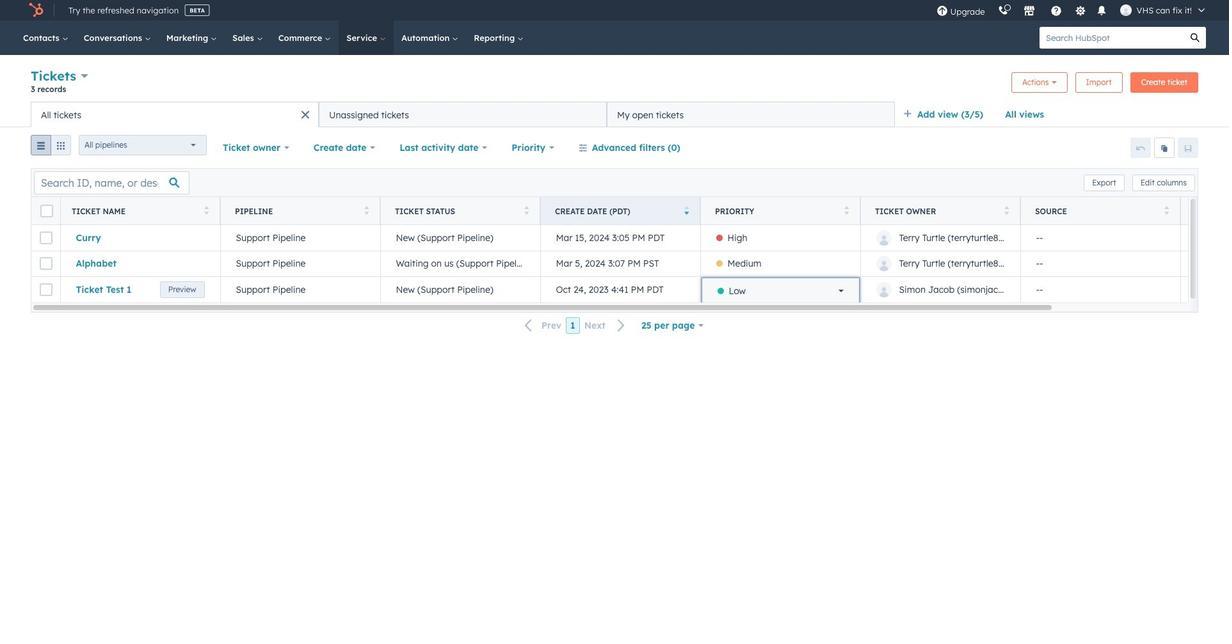 Task type: vqa. For each thing, say whether or not it's contained in the screenshot.
first Press to sort. ELEMENT from right
yes



Task type: locate. For each thing, give the bounding box(es) containing it.
descending sort. press to sort ascending. image
[[684, 206, 689, 215]]

5 press to sort. element from the left
[[1004, 206, 1009, 217]]

1 horizontal spatial press to sort. image
[[1164, 206, 1169, 215]]

pagination navigation
[[517, 317, 633, 334]]

1 press to sort. image from the left
[[1004, 206, 1009, 215]]

Search ID, name, or description search field
[[34, 171, 189, 194]]

descending sort. press to sort ascending. element
[[684, 206, 689, 217]]

Search HubSpot search field
[[1040, 27, 1184, 49]]

group
[[31, 135, 71, 161]]

press to sort. image
[[204, 206, 209, 215], [364, 206, 369, 215], [524, 206, 529, 215], [844, 206, 849, 215]]

2 press to sort. image from the left
[[1164, 206, 1169, 215]]

1 press to sort. element from the left
[[204, 206, 209, 217]]

press to sort. image
[[1004, 206, 1009, 215], [1164, 206, 1169, 215]]

press to sort. image for 2nd press to sort. element from the right
[[1004, 206, 1009, 215]]

4 press to sort. element from the left
[[844, 206, 849, 217]]

3 press to sort. image from the left
[[524, 206, 529, 215]]

menu
[[930, 0, 1214, 20]]

1 press to sort. image from the left
[[204, 206, 209, 215]]

banner
[[31, 67, 1198, 102]]

4 press to sort. image from the left
[[844, 206, 849, 215]]

0 horizontal spatial press to sort. image
[[1004, 206, 1009, 215]]

press to sort. element
[[204, 206, 209, 217], [364, 206, 369, 217], [524, 206, 529, 217], [844, 206, 849, 217], [1004, 206, 1009, 217], [1164, 206, 1169, 217]]



Task type: describe. For each thing, give the bounding box(es) containing it.
marketplaces image
[[1023, 6, 1035, 17]]

jer mill image
[[1120, 4, 1131, 16]]

2 press to sort. element from the left
[[364, 206, 369, 217]]

6 press to sort. element from the left
[[1164, 206, 1169, 217]]

3 press to sort. element from the left
[[524, 206, 529, 217]]

2 press to sort. image from the left
[[364, 206, 369, 215]]

press to sort. image for first press to sort. element from right
[[1164, 206, 1169, 215]]



